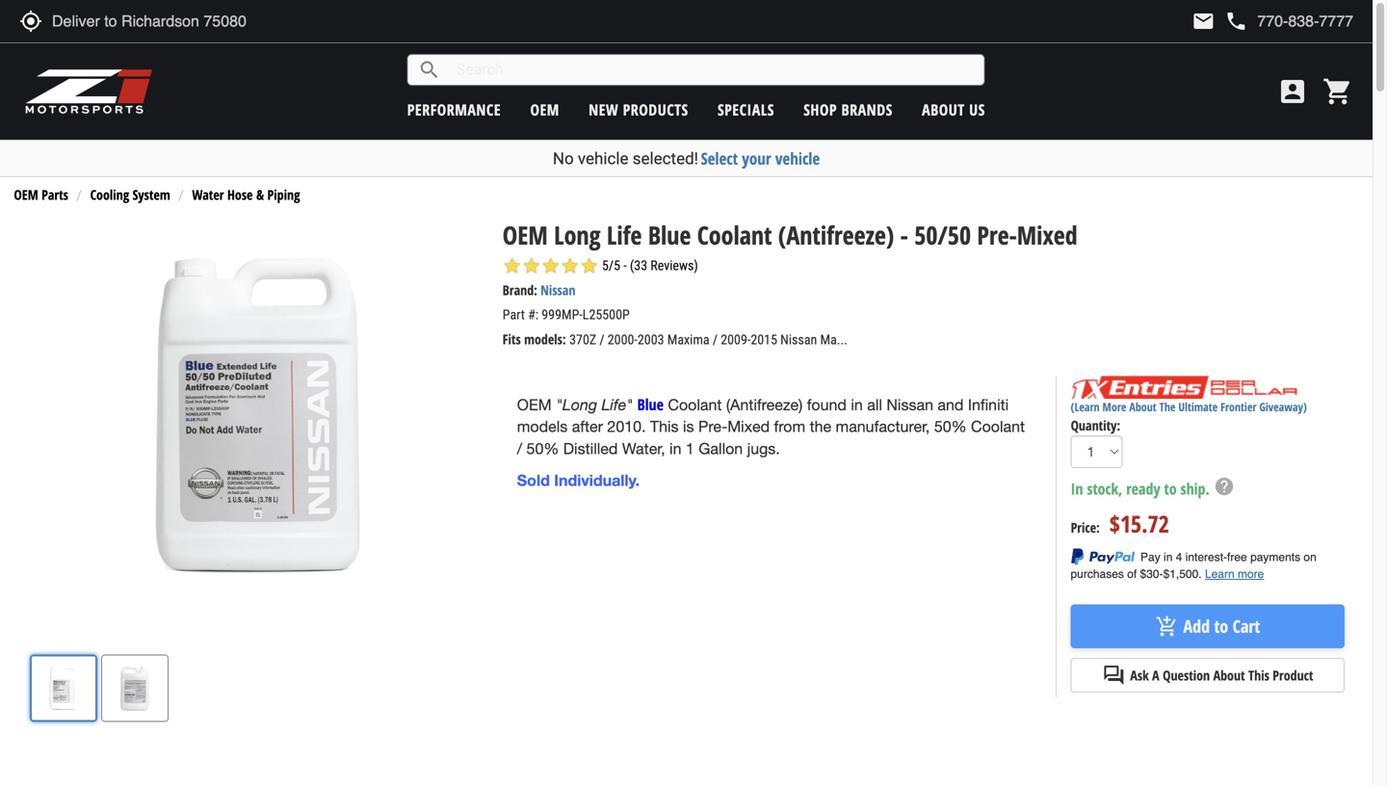 Task type: describe. For each thing, give the bounding box(es) containing it.
phone link
[[1225, 10, 1354, 33]]

shopping_cart link
[[1319, 76, 1354, 107]]

to inside in stock, ready to ship. help
[[1165, 478, 1177, 499]]

5 star from the left
[[580, 257, 599, 276]]

cooling system link
[[90, 186, 170, 204]]

2000-
[[608, 332, 638, 348]]

stock,
[[1088, 478, 1123, 499]]

(learn more about the ultimate frontier giveaway) link
[[1071, 399, 1308, 415]]

vehicle inside no vehicle selected! select your vehicle
[[578, 149, 629, 168]]

maxima
[[668, 332, 710, 348]]

ask
[[1131, 667, 1150, 685]]

oem parts
[[14, 186, 68, 204]]

phone
[[1225, 10, 1249, 33]]

gallon
[[699, 440, 743, 458]]

oem for "long
[[517, 396, 552, 414]]

individually.
[[554, 471, 640, 490]]

giveaway)
[[1260, 399, 1308, 415]]

4 star from the left
[[561, 257, 580, 276]]

price: $15.72
[[1071, 508, 1170, 540]]

cooling
[[90, 186, 129, 204]]

0 horizontal spatial about
[[922, 99, 965, 120]]

this inside coolant (antifreeze) found in all nissan and infiniti models after 2010. this is pre-mixed from the manufacturer, 50% coolant / 50% distilled water, in 1 gallon jugs.
[[650, 418, 679, 436]]

1 vertical spatial to
[[1215, 615, 1229, 638]]

add_shopping_cart add to cart
[[1156, 615, 1261, 638]]

mail
[[1193, 10, 1216, 33]]

mail link
[[1193, 10, 1216, 33]]

(learn more about the ultimate frontier giveaway)
[[1071, 399, 1308, 415]]

manufacturer,
[[836, 418, 930, 436]]

new products link
[[589, 99, 689, 120]]

$15.72
[[1110, 508, 1170, 540]]

the
[[810, 418, 832, 436]]

oem up no
[[531, 99, 560, 120]]

mixed inside oem long life blue coolant (antifreeze) - 50/50 pre-mixed star star star star star 5/5 - (33 reviews) brand: nissan part #: 999mp-l25500p fits models: 370z / 2000-2003 maxima / 2009-2015 nissan ma...
[[1018, 218, 1078, 252]]

2003
[[638, 332, 665, 348]]

from
[[774, 418, 806, 436]]

your
[[742, 147, 772, 170]]

about us
[[922, 99, 986, 120]]

cart
[[1233, 615, 1261, 638]]

oem parts link
[[14, 186, 68, 204]]

2015
[[751, 332, 778, 348]]

quantity:
[[1071, 416, 1121, 435]]

select your vehicle link
[[701, 147, 820, 170]]

life"
[[602, 395, 633, 414]]

account_box link
[[1273, 76, 1314, 107]]

sold
[[517, 471, 550, 490]]

piping
[[268, 186, 300, 204]]

Search search field
[[441, 55, 985, 85]]

this inside question_answer ask a question about this product
[[1249, 667, 1270, 685]]

ma...
[[821, 332, 848, 348]]

question_answer ask a question about this product
[[1103, 664, 1314, 687]]

models:
[[524, 330, 566, 349]]

the
[[1160, 399, 1176, 415]]

nissan inside coolant (antifreeze) found in all nissan and infiniti models after 2010. this is pre-mixed from the manufacturer, 50% coolant / 50% distilled water, in 1 gallon jugs.
[[887, 396, 934, 414]]

part
[[503, 307, 525, 323]]

shopping_cart
[[1323, 76, 1354, 107]]

question_answer
[[1103, 664, 1126, 687]]

oem for parts
[[14, 186, 38, 204]]

price:
[[1071, 518, 1101, 537]]

sold individually.
[[517, 471, 640, 490]]

my_location
[[19, 10, 42, 33]]

/ inside coolant (antifreeze) found in all nissan and infiniti models after 2010. this is pre-mixed from the manufacturer, 50% coolant / 50% distilled water, in 1 gallon jugs.
[[517, 440, 523, 458]]

2 star from the left
[[522, 257, 541, 276]]

2 horizontal spatial /
[[713, 332, 718, 348]]

products
[[623, 99, 689, 120]]

water hose & piping
[[192, 186, 300, 204]]

long
[[554, 218, 601, 252]]

performance
[[407, 99, 501, 120]]

new products
[[589, 99, 689, 120]]

ultimate
[[1179, 399, 1218, 415]]

mail phone
[[1193, 10, 1249, 33]]

5/5 -
[[602, 258, 627, 274]]

shop brands link
[[804, 99, 893, 120]]

#:
[[528, 307, 539, 323]]

no
[[553, 149, 574, 168]]

0 vertical spatial nissan
[[541, 281, 576, 299]]

2 vertical spatial coolant
[[972, 418, 1026, 436]]

oem "long life" blue
[[517, 394, 664, 415]]

l25500p
[[583, 307, 630, 323]]

no vehicle selected! select your vehicle
[[553, 147, 820, 170]]

specials
[[718, 99, 775, 120]]

oem for long
[[503, 218, 548, 252]]

jugs.
[[748, 440, 780, 458]]

water,
[[622, 440, 666, 458]]

1
[[686, 440, 695, 458]]



Task type: vqa. For each thing, say whether or not it's contained in the screenshot.
the 1
yes



Task type: locate. For each thing, give the bounding box(es) containing it.
this left product
[[1249, 667, 1270, 685]]

(learn
[[1071, 399, 1100, 415]]

2 vertical spatial about
[[1214, 667, 1246, 685]]

3 star from the left
[[541, 257, 561, 276]]

performance link
[[407, 99, 501, 120]]

1 horizontal spatial mixed
[[1018, 218, 1078, 252]]

1 vertical spatial mixed
[[728, 418, 770, 436]]

1 vertical spatial (antifreeze)
[[727, 396, 803, 414]]

2 horizontal spatial nissan
[[887, 396, 934, 414]]

1 horizontal spatial nissan
[[781, 332, 818, 348]]

pre- inside oem long life blue coolant (antifreeze) - 50/50 pre-mixed star star star star star 5/5 - (33 reviews) brand: nissan part #: 999mp-l25500p fits models: 370z / 2000-2003 maxima / 2009-2015 nissan ma...
[[978, 218, 1018, 252]]

1 horizontal spatial about
[[1130, 399, 1157, 415]]

distilled
[[564, 440, 618, 458]]

nissan up 999mp-
[[541, 281, 576, 299]]

1 horizontal spatial vehicle
[[776, 147, 820, 170]]

1 vertical spatial 50%
[[527, 440, 559, 458]]

nissan link
[[541, 281, 576, 299]]

0 vertical spatial to
[[1165, 478, 1177, 499]]

water
[[192, 186, 224, 204]]

is
[[683, 418, 694, 436]]

in left 1
[[670, 440, 682, 458]]

to
[[1165, 478, 1177, 499], [1215, 615, 1229, 638]]

brands
[[842, 99, 893, 120]]

about us link
[[922, 99, 986, 120]]

blue for life
[[648, 218, 691, 252]]

mixed
[[1018, 218, 1078, 252], [728, 418, 770, 436]]

50% down the models
[[527, 440, 559, 458]]

1 vertical spatial coolant
[[668, 396, 722, 414]]

models
[[517, 418, 568, 436]]

found
[[807, 396, 847, 414]]

in stock, ready to ship. help
[[1071, 476, 1236, 499]]

0 vertical spatial in
[[851, 396, 863, 414]]

help
[[1214, 476, 1236, 497]]

blue
[[648, 218, 691, 252], [638, 394, 664, 415]]

(antifreeze)
[[779, 218, 895, 252], [727, 396, 803, 414]]

"long
[[556, 395, 598, 414]]

50/50
[[915, 218, 972, 252]]

0 vertical spatial coolant
[[698, 218, 772, 252]]

0 vertical spatial blue
[[648, 218, 691, 252]]

blue up 2010.
[[638, 394, 664, 415]]

ready
[[1127, 478, 1161, 499]]

(antifreeze) inside coolant (antifreeze) found in all nissan and infiniti models after 2010. this is pre-mixed from the manufacturer, 50% coolant / 50% distilled water, in 1 gallon jugs.
[[727, 396, 803, 414]]

after
[[572, 418, 603, 436]]

1 star from the left
[[503, 257, 522, 276]]

ship.
[[1181, 478, 1210, 499]]

brand:
[[503, 281, 538, 299]]

50%
[[935, 418, 967, 436], [527, 440, 559, 458]]

1 horizontal spatial /
[[600, 332, 605, 348]]

pre- right 50/50
[[978, 218, 1018, 252]]

pre-
[[978, 218, 1018, 252], [699, 418, 728, 436]]

oem inside oem "long life" blue
[[517, 396, 552, 414]]

vehicle right no
[[578, 149, 629, 168]]

1 vertical spatial blue
[[638, 394, 664, 415]]

in
[[1071, 478, 1084, 499]]

vehicle
[[776, 147, 820, 170], [578, 149, 629, 168]]

0 horizontal spatial nissan
[[541, 281, 576, 299]]

coolant (antifreeze) found in all nissan and infiniti models after 2010. this is pre-mixed from the manufacturer, 50% coolant / 50% distilled water, in 1 gallon jugs.
[[517, 396, 1026, 458]]

a
[[1153, 667, 1160, 685]]

0 horizontal spatial pre-
[[699, 418, 728, 436]]

shop
[[804, 99, 838, 120]]

specials link
[[718, 99, 775, 120]]

question
[[1163, 667, 1211, 685]]

/
[[600, 332, 605, 348], [713, 332, 718, 348], [517, 440, 523, 458]]

this
[[650, 418, 679, 436], [1249, 667, 1270, 685]]

oem inside oem long life blue coolant (antifreeze) - 50/50 pre-mixed star star star star star 5/5 - (33 reviews) brand: nissan part #: 999mp-l25500p fits models: 370z / 2000-2003 maxima / 2009-2015 nissan ma...
[[503, 218, 548, 252]]

blue right the life
[[648, 218, 691, 252]]

(antifreeze) up from
[[727, 396, 803, 414]]

add_shopping_cart
[[1156, 615, 1179, 638]]

0 vertical spatial (antifreeze)
[[779, 218, 895, 252]]

coolant inside oem long life blue coolant (antifreeze) - 50/50 pre-mixed star star star star star 5/5 - (33 reviews) brand: nissan part #: 999mp-l25500p fits models: 370z / 2000-2003 maxima / 2009-2015 nissan ma...
[[698, 218, 772, 252]]

0 vertical spatial pre-
[[978, 218, 1018, 252]]

2010.
[[608, 418, 646, 436]]

0 horizontal spatial in
[[670, 440, 682, 458]]

/ right 370z
[[600, 332, 605, 348]]

hose
[[227, 186, 253, 204]]

system
[[133, 186, 170, 204]]

frontier
[[1221, 399, 1257, 415]]

us
[[970, 99, 986, 120]]

coolant down infiniti
[[972, 418, 1026, 436]]

0 horizontal spatial this
[[650, 418, 679, 436]]

in left all
[[851, 396, 863, 414]]

999mp-
[[542, 307, 583, 323]]

about left us
[[922, 99, 965, 120]]

oem
[[531, 99, 560, 120], [14, 186, 38, 204], [503, 218, 548, 252], [517, 396, 552, 414]]

z1 motorsports logo image
[[24, 67, 154, 116]]

oem up the models
[[517, 396, 552, 414]]

this left is
[[650, 418, 679, 436]]

370z
[[570, 332, 597, 348]]

2 horizontal spatial about
[[1214, 667, 1246, 685]]

(antifreeze) left '-'
[[779, 218, 895, 252]]

account_box
[[1278, 76, 1309, 107]]

oem left long on the left of page
[[503, 218, 548, 252]]

0 vertical spatial mixed
[[1018, 218, 1078, 252]]

1 horizontal spatial this
[[1249, 667, 1270, 685]]

2009-
[[721, 332, 751, 348]]

about inside question_answer ask a question about this product
[[1214, 667, 1246, 685]]

infiniti
[[969, 396, 1009, 414]]

0 vertical spatial about
[[922, 99, 965, 120]]

nissan up manufacturer,
[[887, 396, 934, 414]]

search
[[418, 58, 441, 81]]

in
[[851, 396, 863, 414], [670, 440, 682, 458]]

0 horizontal spatial vehicle
[[578, 149, 629, 168]]

select
[[701, 147, 738, 170]]

50% down and
[[935, 418, 967, 436]]

vehicle right your
[[776, 147, 820, 170]]

/ left the 2009- at the right top
[[713, 332, 718, 348]]

1 vertical spatial about
[[1130, 399, 1157, 415]]

parts
[[42, 186, 68, 204]]

(antifreeze) inside oem long life blue coolant (antifreeze) - 50/50 pre-mixed star star star star star 5/5 - (33 reviews) brand: nissan part #: 999mp-l25500p fits models: 370z / 2000-2003 maxima / 2009-2015 nissan ma...
[[779, 218, 895, 252]]

pre- up the gallon
[[699, 418, 728, 436]]

coolant down select
[[698, 218, 772, 252]]

nissan
[[541, 281, 576, 299], [781, 332, 818, 348], [887, 396, 934, 414]]

about right question
[[1214, 667, 1246, 685]]

shop brands
[[804, 99, 893, 120]]

0 horizontal spatial /
[[517, 440, 523, 458]]

coolant up is
[[668, 396, 722, 414]]

to right add
[[1215, 615, 1229, 638]]

1 vertical spatial pre-
[[699, 418, 728, 436]]

blue for life"
[[638, 394, 664, 415]]

life
[[607, 218, 642, 252]]

oem link
[[531, 99, 560, 120]]

1 vertical spatial this
[[1249, 667, 1270, 685]]

star
[[503, 257, 522, 276], [522, 257, 541, 276], [541, 257, 561, 276], [561, 257, 580, 276], [580, 257, 599, 276]]

2 vertical spatial nissan
[[887, 396, 934, 414]]

product
[[1273, 667, 1314, 685]]

coolant
[[698, 218, 772, 252], [668, 396, 722, 414], [972, 418, 1026, 436]]

about
[[922, 99, 965, 120], [1130, 399, 1157, 415], [1214, 667, 1246, 685]]

0 vertical spatial 50%
[[935, 418, 967, 436]]

to left 'ship.'
[[1165, 478, 1177, 499]]

all
[[868, 396, 883, 414]]

1 horizontal spatial pre-
[[978, 218, 1018, 252]]

-
[[901, 218, 909, 252]]

0 horizontal spatial 50%
[[527, 440, 559, 458]]

blue inside oem long life blue coolant (antifreeze) - 50/50 pre-mixed star star star star star 5/5 - (33 reviews) brand: nissan part #: 999mp-l25500p fits models: 370z / 2000-2003 maxima / 2009-2015 nissan ma...
[[648, 218, 691, 252]]

/ down the models
[[517, 440, 523, 458]]

1 horizontal spatial to
[[1215, 615, 1229, 638]]

add
[[1184, 615, 1211, 638]]

pre- inside coolant (antifreeze) found in all nissan and infiniti models after 2010. this is pre-mixed from the manufacturer, 50% coolant / 50% distilled water, in 1 gallon jugs.
[[699, 418, 728, 436]]

nissan right the 2015
[[781, 332, 818, 348]]

cooling system
[[90, 186, 170, 204]]

1 horizontal spatial 50%
[[935, 418, 967, 436]]

water hose & piping link
[[192, 186, 300, 204]]

about left the
[[1130, 399, 1157, 415]]

0 horizontal spatial mixed
[[728, 418, 770, 436]]

1 horizontal spatial in
[[851, 396, 863, 414]]

mixed inside coolant (antifreeze) found in all nissan and infiniti models after 2010. this is pre-mixed from the manufacturer, 50% coolant / 50% distilled water, in 1 gallon jugs.
[[728, 418, 770, 436]]

0 vertical spatial this
[[650, 418, 679, 436]]

oem long life blue coolant (antifreeze) - 50/50 pre-mixed star star star star star 5/5 - (33 reviews) brand: nissan part #: 999mp-l25500p fits models: 370z / 2000-2003 maxima / 2009-2015 nissan ma...
[[503, 218, 1078, 349]]

1 vertical spatial in
[[670, 440, 682, 458]]

&
[[256, 186, 264, 204]]

1 vertical spatial nissan
[[781, 332, 818, 348]]

more
[[1103, 399, 1127, 415]]

fits
[[503, 330, 521, 349]]

0 horizontal spatial to
[[1165, 478, 1177, 499]]

oem left parts
[[14, 186, 38, 204]]

selected!
[[633, 149, 699, 168]]



